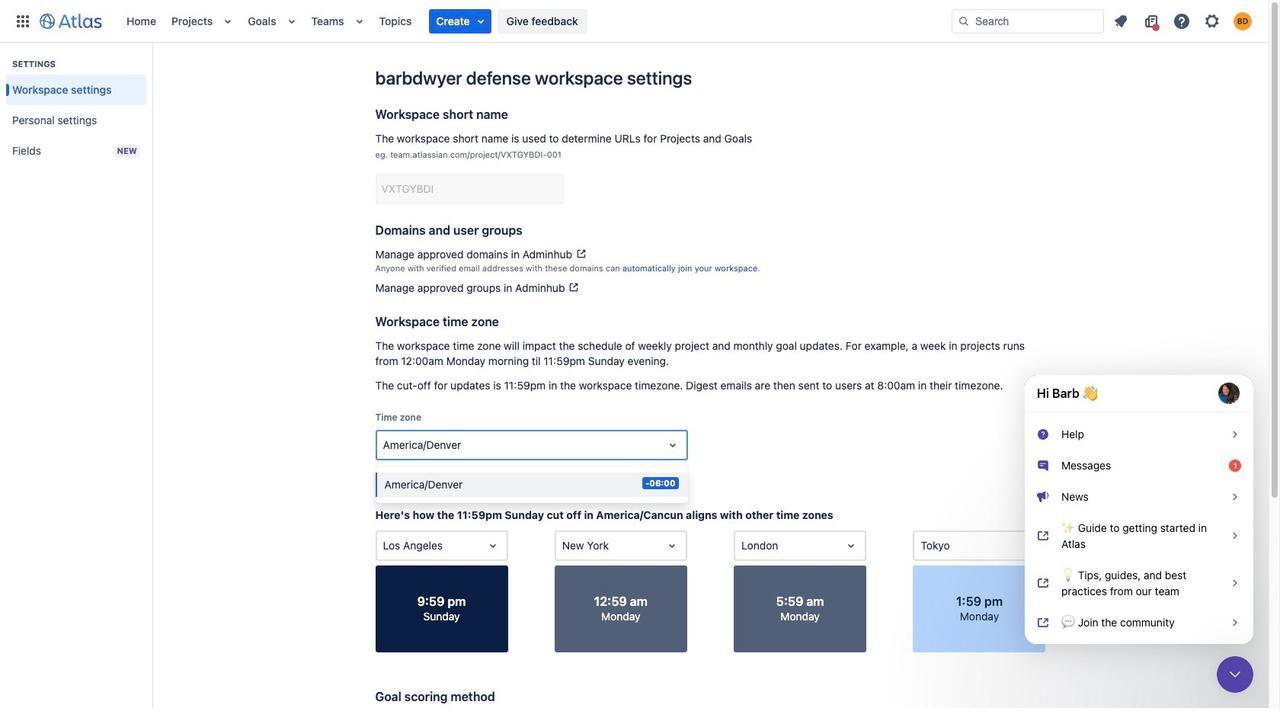 Task type: vqa. For each thing, say whether or not it's contained in the screenshot.
dialog
yes



Task type: describe. For each thing, give the bounding box(es) containing it.
help image
[[1173, 12, 1191, 30]]

an external link image
[[575, 248, 588, 260]]

top element
[[9, 0, 952, 42]]

settings image
[[1204, 12, 1222, 30]]

0 horizontal spatial list
[[119, 0, 952, 42]]

switch to... image
[[14, 12, 32, 30]]

open image
[[484, 537, 502, 555]]

list item inside top element
[[429, 9, 491, 33]]

notifications image
[[1112, 12, 1130, 30]]

1 vertical spatial dialog
[[1217, 656, 1254, 693]]



Task type: locate. For each thing, give the bounding box(es) containing it.
Search field
[[952, 9, 1105, 33]]

banner
[[0, 0, 1269, 43]]

None field
[[377, 175, 563, 203]]

open image
[[664, 436, 682, 454], [663, 537, 681, 555], [842, 537, 861, 555], [1022, 537, 1040, 555]]

an external link image
[[568, 281, 580, 293]]

list
[[119, 0, 952, 42], [1108, 9, 1260, 33]]

heading
[[6, 58, 146, 70]]

account image
[[1234, 12, 1252, 30]]

list item
[[429, 9, 491, 33]]

None search field
[[952, 9, 1105, 33]]

dialog
[[1025, 375, 1254, 644], [1217, 656, 1254, 693]]

None text field
[[383, 438, 464, 453], [383, 538, 386, 553], [921, 538, 924, 553], [383, 438, 464, 453], [383, 538, 386, 553], [921, 538, 924, 553]]

0 vertical spatial dialog
[[1025, 375, 1254, 644]]

search image
[[958, 15, 970, 27]]

group
[[6, 43, 146, 171]]

1 horizontal spatial list
[[1108, 9, 1260, 33]]



